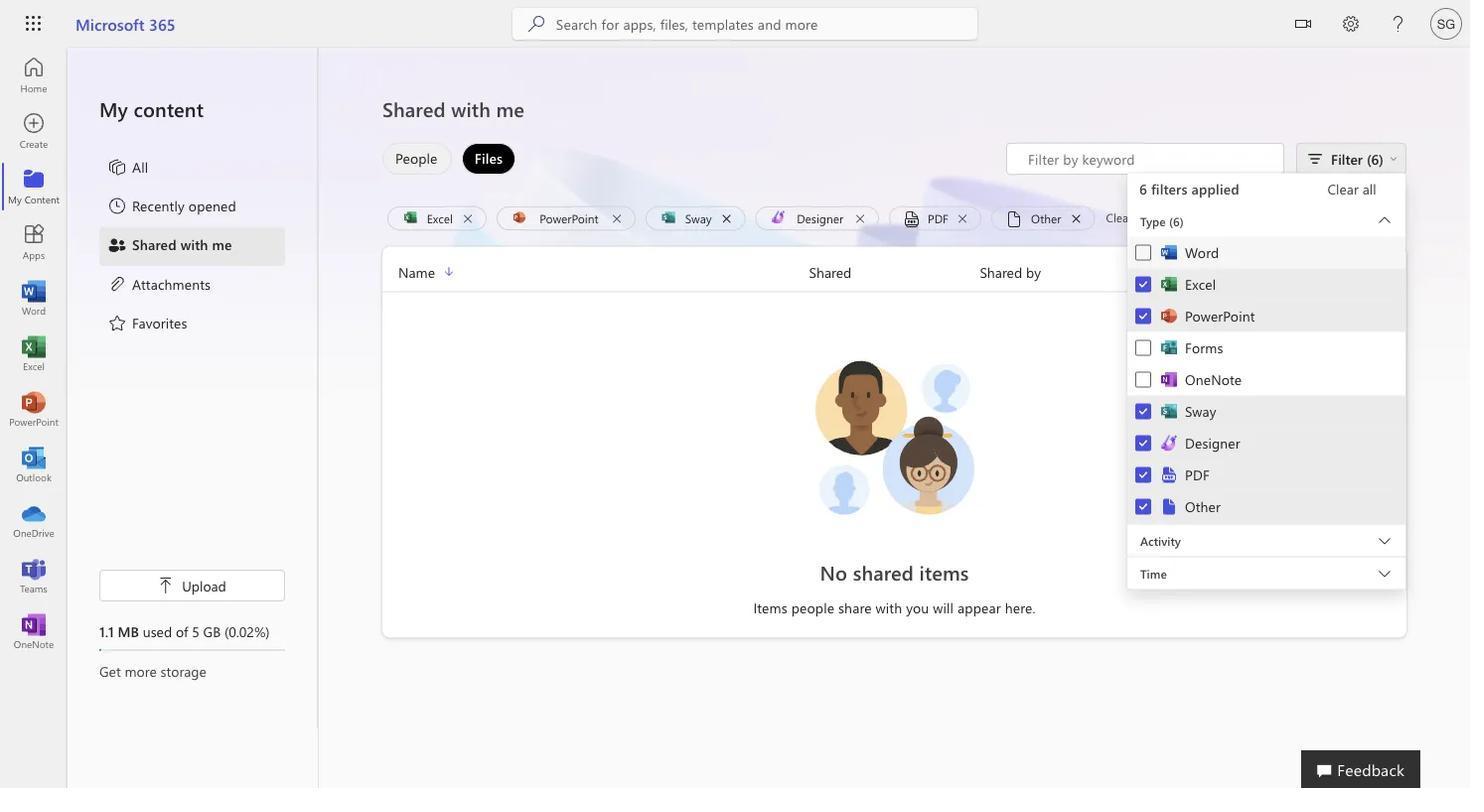 Task type: describe. For each thing, give the bounding box(es) containing it.
all element
[[107, 157, 148, 181]]

attachments
[[132, 274, 211, 293]]

my content left pane navigation navigation
[[68, 48, 318, 729]]

1.1
[[99, 622, 114, 641]]

6
[[1140, 180, 1147, 198]]

favorites element
[[107, 313, 187, 337]]

(6) for type
[[1169, 213, 1184, 229]]

Search box. Suggestions appear as you type. search field
[[556, 8, 977, 40]]

designer inside button
[[797, 210, 844, 226]]

sway inside checkbox item
[[1185, 402, 1217, 421]]

mb
[[118, 622, 139, 641]]

share
[[839, 599, 872, 617]]

time button
[[1128, 558, 1406, 590]]

sway inside button
[[685, 210, 712, 226]]

items
[[754, 599, 788, 617]]

get more storage
[[99, 662, 207, 681]]

sway checkbox item
[[1128, 396, 1406, 428]]

designer checkbox item
[[1128, 428, 1406, 459]]

powerpoint image
[[24, 399, 44, 419]]

 button
[[1280, 0, 1327, 51]]

other inside button
[[1031, 210, 1062, 226]]

type (6) button
[[1128, 205, 1406, 237]]

create image
[[24, 121, 44, 141]]

content
[[134, 96, 204, 122]]

0 horizontal spatial all
[[1136, 210, 1148, 226]]

files
[[475, 149, 503, 167]]

no shared items status
[[639, 559, 1151, 587]]

1 horizontal spatial with
[[451, 96, 491, 122]]

onenote
[[1185, 371, 1242, 389]]

tab list containing people
[[378, 143, 521, 175]]

type (6)
[[1141, 213, 1184, 229]]

outlook image
[[24, 455, 44, 475]]

my
[[99, 96, 128, 122]]

designer button
[[755, 207, 879, 230]]

will
[[933, 599, 954, 617]]

files tab
[[457, 143, 521, 175]]

people
[[395, 149, 438, 167]]

me inside menu
[[212, 235, 232, 254]]

favorites
[[132, 313, 187, 332]]

(6) for filter
[[1367, 150, 1384, 168]]

menu containing word
[[1128, 237, 1406, 524]]

recently
[[132, 196, 185, 215]]

row containing name
[[383, 261, 1407, 293]]

recently opened
[[132, 196, 236, 215]]

of
[[176, 622, 188, 641]]

my content image
[[24, 177, 44, 197]]

1 horizontal spatial all
[[1363, 180, 1377, 198]]

powerpoint inside 'powerpoint' checkbox item
[[1185, 307, 1255, 325]]

powerpoint checkbox item
[[1128, 301, 1406, 332]]

filter (6) 
[[1331, 150, 1398, 168]]

pdf button
[[889, 207, 982, 234]]

feedback button
[[1302, 751, 1421, 789]]

onenote checkbox item
[[1128, 364, 1406, 396]]

shared
[[853, 559, 914, 586]]

shared button
[[809, 261, 980, 284]]


[[158, 578, 174, 594]]

filters
[[1151, 180, 1188, 198]]

excel image
[[24, 344, 44, 364]]

onedrive image
[[24, 511, 44, 531]]

other button
[[992, 207, 1095, 234]]

name button
[[383, 261, 809, 284]]

no shared items
[[820, 559, 969, 586]]

shared up people
[[383, 96, 446, 122]]

no
[[820, 559, 848, 586]]

other inside checkbox item
[[1185, 498, 1221, 516]]

opened
[[189, 196, 236, 215]]

storage
[[161, 662, 207, 681]]

excel inside checkbox item
[[1185, 275, 1216, 294]]

home image
[[24, 66, 44, 85]]

pdf inside button
[[928, 210, 949, 226]]

applied
[[1192, 180, 1240, 198]]

filter
[[1331, 150, 1363, 168]]


[[1390, 155, 1398, 163]]

0 vertical spatial me
[[496, 96, 525, 122]]

shared with me inside menu
[[132, 235, 232, 254]]

you
[[906, 599, 929, 617]]

all
[[132, 157, 148, 176]]

5
[[192, 622, 199, 641]]

microsoft 365
[[76, 13, 176, 34]]



Task type: locate. For each thing, give the bounding box(es) containing it.
powerpoint button
[[497, 207, 636, 230]]

0 vertical spatial powerpoint
[[540, 210, 599, 226]]

1 vertical spatial designer
[[1185, 434, 1241, 453]]

all
[[1363, 180, 1377, 198], [1136, 210, 1148, 226]]

0 horizontal spatial other
[[1031, 210, 1062, 226]]

menu
[[99, 149, 285, 344], [1128, 237, 1406, 524]]

6 filters applied
[[1140, 180, 1240, 198]]

(6) left 
[[1367, 150, 1384, 168]]

clear all down 6
[[1106, 210, 1148, 226]]

items people share with you will appear here. status
[[639, 599, 1151, 618]]

clear all button down 6
[[1100, 207, 1154, 230]]

activity inside column header
[[1151, 263, 1197, 281]]

0 vertical spatial all
[[1363, 180, 1377, 198]]

excel up name at the top left of the page
[[427, 210, 453, 226]]

1 vertical spatial (6)
[[1169, 213, 1184, 229]]

1 vertical spatial activity
[[1141, 533, 1181, 549]]

1 vertical spatial sway
[[1185, 402, 1217, 421]]

designer
[[797, 210, 844, 226], [1185, 434, 1241, 453]]

shared down recently
[[132, 235, 177, 254]]

with down recently opened
[[181, 235, 208, 254]]

get more storage button
[[99, 662, 285, 682]]

1 vertical spatial with
[[181, 235, 208, 254]]

0 horizontal spatial shared with me
[[132, 235, 232, 254]]

clear down filter
[[1328, 180, 1359, 198]]

365
[[149, 13, 176, 34]]

0 vertical spatial with
[[451, 96, 491, 122]]

my content
[[99, 96, 204, 122]]

forms
[[1185, 339, 1223, 357]]

all down 6
[[1136, 210, 1148, 226]]

excel checkbox item
[[1128, 269, 1406, 301]]

0 horizontal spatial clear
[[1106, 210, 1133, 226]]

with up files
[[451, 96, 491, 122]]

teams image
[[24, 566, 44, 586]]

0 vertical spatial other
[[1031, 210, 1062, 226]]

1 vertical spatial clear
[[1106, 210, 1133, 226]]

powerpoint inside powerpoint button
[[540, 210, 599, 226]]

0 horizontal spatial clear all button
[[1100, 207, 1154, 230]]

name
[[398, 263, 435, 281]]


[[1296, 16, 1311, 32]]

time
[[1141, 566, 1167, 582]]

feedback
[[1338, 759, 1405, 780]]

0 horizontal spatial pdf
[[928, 210, 949, 226]]

1 horizontal spatial (6)
[[1367, 150, 1384, 168]]

sg button
[[1423, 0, 1470, 48]]

gb
[[203, 622, 221, 641]]

0 vertical spatial (6)
[[1367, 150, 1384, 168]]

shared by
[[980, 263, 1041, 281]]

1 vertical spatial all
[[1136, 210, 1148, 226]]

activity
[[1151, 263, 1197, 281], [1141, 533, 1181, 549]]

apps image
[[24, 232, 44, 252]]

1 vertical spatial excel
[[1185, 275, 1216, 294]]

shared with me up files
[[383, 96, 525, 122]]

clear left type
[[1106, 210, 1133, 226]]

pdf
[[928, 210, 949, 226], [1185, 466, 1210, 484]]

excel
[[427, 210, 453, 226], [1185, 275, 1216, 294]]

 upload
[[158, 577, 226, 595]]

powerpoint up forms
[[1185, 307, 1255, 325]]

with inside status
[[876, 599, 902, 617]]

0 vertical spatial designer
[[797, 210, 844, 226]]

0 horizontal spatial me
[[212, 235, 232, 254]]

activity up time
[[1141, 533, 1181, 549]]

0 horizontal spatial (6)
[[1169, 213, 1184, 229]]

more
[[125, 662, 157, 681]]

1 vertical spatial clear all
[[1106, 210, 1148, 226]]

microsoft
[[76, 13, 145, 34]]

shared inside menu
[[132, 235, 177, 254]]

shared
[[383, 96, 446, 122], [132, 235, 177, 254], [809, 263, 852, 281], [980, 263, 1022, 281]]

tab list
[[378, 143, 521, 175]]

with left you
[[876, 599, 902, 617]]

shared with me down recently opened element
[[132, 235, 232, 254]]

shared left by
[[980, 263, 1022, 281]]

used
[[143, 622, 172, 641]]

powerpoint up "name" button
[[540, 210, 599, 226]]

1 vertical spatial powerpoint
[[1185, 307, 1255, 325]]

activity button
[[1128, 525, 1406, 557]]

clear all
[[1328, 180, 1377, 198], [1106, 210, 1148, 226]]

shared down designer button on the right top of the page
[[809, 263, 852, 281]]

microsoft 365 banner
[[0, 0, 1470, 51]]

0 vertical spatial activity
[[1151, 263, 1197, 281]]

designer inside checkbox item
[[1185, 434, 1241, 453]]

1 horizontal spatial powerpoint
[[1185, 307, 1255, 325]]

excel down word at right
[[1185, 275, 1216, 294]]

shared by button
[[980, 261, 1151, 284]]

designer up the shared button
[[797, 210, 844, 226]]

designer down the sway checkbox item
[[1185, 434, 1241, 453]]

other checkbox item
[[1128, 490, 1406, 524]]

1 vertical spatial other
[[1185, 498, 1221, 516]]

1 horizontal spatial excel
[[1185, 275, 1216, 294]]

powerpoint
[[540, 210, 599, 226], [1185, 307, 1255, 325]]

1 vertical spatial clear all button
[[1100, 207, 1154, 230]]

0 vertical spatial excel
[[427, 210, 453, 226]]

status
[[1007, 143, 1285, 175]]

1 horizontal spatial sway
[[1185, 402, 1217, 421]]

2 horizontal spatial with
[[876, 599, 902, 617]]

shared with me element
[[107, 235, 232, 259]]

by
[[1026, 263, 1041, 281]]

clear all button
[[1304, 173, 1400, 205], [1100, 207, 1154, 230]]

recently opened element
[[107, 196, 236, 220]]

0 horizontal spatial designer
[[797, 210, 844, 226]]

upload
[[182, 577, 226, 595]]

0 vertical spatial clear
[[1328, 180, 1359, 198]]

with
[[451, 96, 491, 122], [181, 235, 208, 254], [876, 599, 902, 617]]

pdf up the shared button
[[928, 210, 949, 226]]

0 vertical spatial clear all
[[1328, 180, 1377, 198]]

Filter by keyword text field
[[1026, 149, 1274, 169]]

clear all down filter
[[1328, 180, 1377, 198]]

1 horizontal spatial pdf
[[1185, 466, 1210, 484]]

word image
[[24, 288, 44, 308]]

me
[[496, 96, 525, 122], [212, 235, 232, 254]]

clear
[[1328, 180, 1359, 198], [1106, 210, 1133, 226]]

empty state icon image
[[805, 348, 984, 527]]

clear all button down filter
[[1304, 173, 1400, 205]]

activity for activity dropdown button on the bottom of the page
[[1141, 533, 1181, 549]]

attachments element
[[107, 274, 211, 298]]

(0.02%)
[[225, 622, 270, 641]]

0 vertical spatial clear all button
[[1304, 173, 1400, 205]]

1 horizontal spatial clear all button
[[1304, 173, 1400, 205]]

sway
[[685, 210, 712, 226], [1185, 402, 1217, 421]]

(6) right type
[[1169, 213, 1184, 229]]

people tab
[[378, 143, 457, 175]]

word
[[1185, 243, 1219, 262]]

None search field
[[513, 8, 977, 40]]

other up by
[[1031, 210, 1062, 226]]

pdf inside checkbox item
[[1185, 466, 1210, 484]]

navigation
[[0, 48, 68, 660]]

0 horizontal spatial with
[[181, 235, 208, 254]]

sg
[[1437, 16, 1456, 31]]

2 vertical spatial with
[[876, 599, 902, 617]]

row
[[383, 261, 1407, 293]]

pdf checkbox item
[[1128, 459, 1406, 492]]

other
[[1031, 210, 1062, 226], [1185, 498, 1221, 516]]

items people share with you will appear here.
[[754, 599, 1036, 617]]

1 vertical spatial me
[[212, 235, 232, 254]]

0 vertical spatial pdf
[[928, 210, 949, 226]]

0 horizontal spatial menu
[[99, 149, 285, 344]]

here.
[[1005, 599, 1036, 617]]

activity, column 4 of 4 column header
[[1151, 261, 1407, 284]]

excel inside button
[[427, 210, 453, 226]]

appear
[[958, 599, 1001, 617]]

1 horizontal spatial clear all
[[1328, 180, 1377, 198]]

menu inside my content left pane navigation navigation
[[99, 149, 285, 344]]

menu containing all
[[99, 149, 285, 344]]

get
[[99, 662, 121, 681]]

activity for activity, column 4 of 4 column header at the top right of page
[[1151, 263, 1197, 281]]

me down the opened
[[212, 235, 232, 254]]

0 horizontal spatial powerpoint
[[540, 210, 599, 226]]

people
[[792, 599, 835, 617]]

sway button
[[646, 207, 746, 230]]

0 horizontal spatial excel
[[427, 210, 453, 226]]

(6)
[[1367, 150, 1384, 168], [1169, 213, 1184, 229]]

1 horizontal spatial menu
[[1128, 237, 1406, 524]]

activity inside dropdown button
[[1141, 533, 1181, 549]]

1 vertical spatial pdf
[[1185, 466, 1210, 484]]

pdf down the designer checkbox item
[[1185, 466, 1210, 484]]

type
[[1141, 213, 1166, 229]]

1 vertical spatial shared with me
[[132, 235, 232, 254]]

1.1 mb used of 5 gb (0.02%)
[[99, 622, 270, 641]]

word checkbox item
[[1128, 237, 1406, 269]]

activity down word at right
[[1151, 263, 1197, 281]]

1 horizontal spatial clear
[[1328, 180, 1359, 198]]

0 vertical spatial shared with me
[[383, 96, 525, 122]]

1 horizontal spatial designer
[[1185, 434, 1241, 453]]

0 vertical spatial sway
[[685, 210, 712, 226]]

1 horizontal spatial other
[[1185, 498, 1221, 516]]

items
[[920, 559, 969, 586]]

shared with me
[[383, 96, 525, 122], [132, 235, 232, 254]]

excel button
[[387, 207, 487, 230]]

1 horizontal spatial me
[[496, 96, 525, 122]]

0 horizontal spatial sway
[[685, 210, 712, 226]]

1 horizontal spatial shared with me
[[383, 96, 525, 122]]

forms checkbox item
[[1128, 332, 1406, 364]]

other down pdf checkbox item
[[1185, 498, 1221, 516]]

with inside menu
[[181, 235, 208, 254]]

0 horizontal spatial clear all
[[1106, 210, 1148, 226]]

all down filter (6) 
[[1363, 180, 1377, 198]]

onenote image
[[24, 622, 44, 642]]

me up files
[[496, 96, 525, 122]]

(6) inside dropdown button
[[1169, 213, 1184, 229]]



Task type: vqa. For each thing, say whether or not it's contained in the screenshot.
stylish teaching cover letter 'Image'
no



